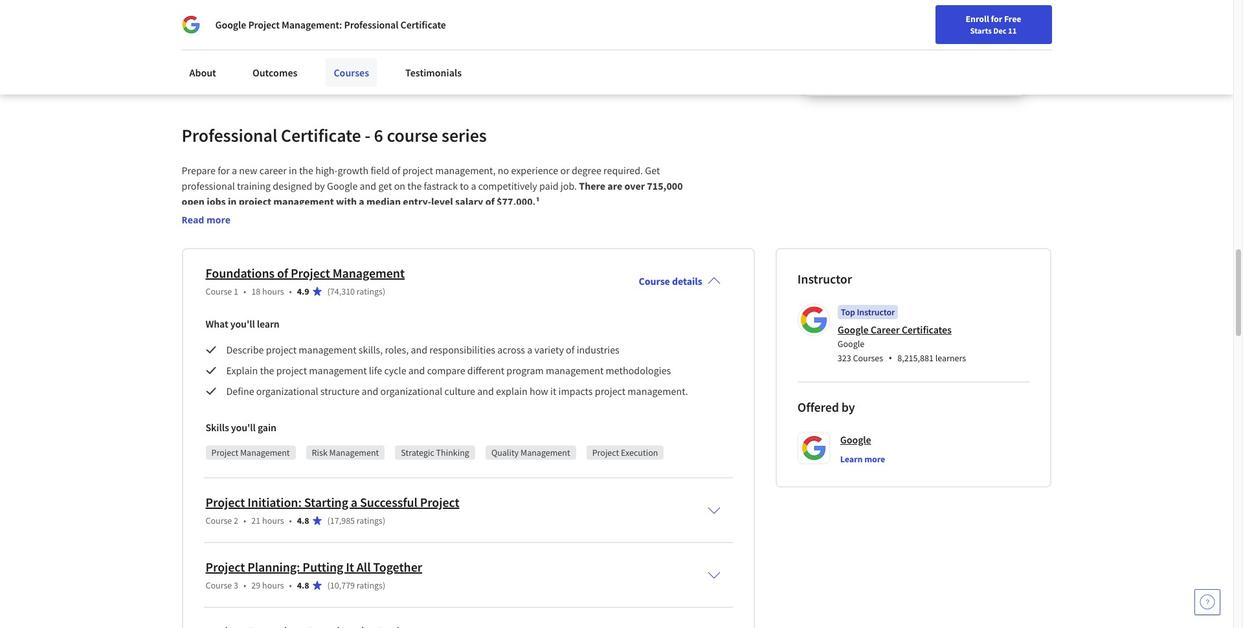 Task type: locate. For each thing, give the bounding box(es) containing it.
2 hours from the top
[[262, 515, 284, 527]]

1 vertical spatial to
[[460, 180, 469, 193]]

1 vertical spatial on
[[394, 180, 406, 193]]

management down designed
[[274, 195, 334, 208]]

1 vertical spatial courses
[[854, 353, 884, 364]]

organizational down opens in a new tab image at the left bottom
[[256, 385, 318, 398]]

(
[[327, 286, 330, 297], [327, 515, 330, 527], [327, 580, 330, 592]]

more right learn
[[865, 454, 886, 465]]

free
[[1005, 13, 1022, 25]]

to inside prepare for a new career in the high-growth field of project management, no experience or degree required. get professional training designed by google and get on the fastrack to a competitively paid job.
[[460, 180, 469, 193]]

of up course 1 • 18 hours •
[[277, 265, 288, 281]]

0 horizontal spatial your
[[298, 28, 318, 41]]

get
[[645, 164, 660, 177]]

testimonials
[[406, 66, 462, 79]]

it inside add this credential to your linkedin profile, resume, or cv share it on social media and in your performance review
[[231, 44, 237, 56]]

hours
[[262, 286, 284, 297], [262, 515, 284, 527], [262, 580, 284, 592]]

0 vertical spatial ratings
[[357, 286, 383, 297]]

2 vertical spatial )
[[383, 580, 386, 592]]

project up fastrack
[[403, 164, 433, 177]]

1 ) from the top
[[383, 286, 386, 297]]

for up dec on the top right of page
[[991, 13, 1003, 25]]

0 vertical spatial )
[[383, 286, 386, 297]]

11
[[1009, 25, 1017, 36]]

0 horizontal spatial for
[[218, 164, 230, 177]]

0 vertical spatial your
[[298, 28, 318, 41]]

1 horizontal spatial in
[[289, 164, 297, 177]]

0 horizontal spatial more
[[207, 214, 231, 226]]

share
[[204, 44, 229, 56]]

3 ) from the top
[[383, 580, 386, 592]]

for
[[991, 13, 1003, 25], [218, 164, 230, 177]]

0 vertical spatial you'll
[[230, 318, 255, 331]]

1 horizontal spatial certificate
[[401, 18, 446, 31]]

management for quality management
[[521, 447, 571, 459]]

your up the media
[[298, 28, 318, 41]]

2 vertical spatial hours
[[262, 580, 284, 592]]

2 vertical spatial (
[[327, 580, 330, 592]]

or
[[429, 28, 438, 41], [561, 164, 570, 177]]

in up designed
[[289, 164, 297, 177]]

1 vertical spatial by
[[842, 399, 856, 415]]

certificate up high-
[[281, 124, 361, 147]]

in inside there are over 715,000 open jobs in project management with a median entry-level salary of $77,000.¹
[[228, 195, 237, 208]]

None search field
[[185, 8, 496, 34]]

management right quality
[[521, 447, 571, 459]]

instructor inside top instructor google career certificates google 323 courses • 8,215,881 learners
[[857, 307, 895, 318]]

) down successful
[[383, 515, 386, 527]]

social
[[252, 44, 277, 56]]

impacts
[[559, 385, 593, 398]]

organizational down cycle
[[381, 385, 443, 398]]

1 vertical spatial in
[[289, 164, 297, 177]]

there are over 715,000 open jobs in project management with a median entry-level salary of $77,000.¹
[[182, 180, 685, 208]]

1 vertical spatial the
[[408, 180, 422, 193]]

hours right 29
[[262, 580, 284, 592]]

successful
[[360, 494, 418, 511]]

ratings
[[357, 286, 383, 297], [357, 515, 383, 527], [357, 580, 383, 592]]

1 vertical spatial you'll
[[231, 421, 256, 434]]

2 ) from the top
[[383, 515, 386, 527]]

( down putting
[[327, 580, 330, 592]]

715,000
[[647, 180, 683, 193]]

performance
[[360, 44, 415, 56]]

( down starting
[[327, 515, 330, 527]]

a right with
[[359, 195, 365, 208]]

what
[[206, 318, 228, 331]]

the right explain
[[260, 364, 274, 377]]

more for read more
[[207, 214, 231, 226]]

or up job.
[[561, 164, 570, 177]]

) for management
[[383, 286, 386, 297]]

0 vertical spatial by
[[315, 180, 325, 193]]

1 vertical spatial for
[[218, 164, 230, 177]]

0 vertical spatial to
[[287, 28, 296, 41]]

0 vertical spatial hours
[[262, 286, 284, 297]]

0 horizontal spatial in
[[228, 195, 237, 208]]

and inside add this credential to your linkedin profile, resume, or cv share it on social media and in your performance review
[[309, 44, 325, 56]]

or left cv
[[429, 28, 438, 41]]

instructor
[[798, 271, 853, 287], [857, 307, 895, 318]]

you'll for learn
[[230, 318, 255, 331]]

1 4.8 from the top
[[297, 515, 309, 527]]

a inside there are over 715,000 open jobs in project management with a median entry-level salary of $77,000.¹
[[359, 195, 365, 208]]

0 vertical spatial or
[[429, 28, 438, 41]]

instructor up career
[[857, 307, 895, 318]]

entry-
[[403, 195, 431, 208]]

1 hours from the top
[[262, 286, 284, 297]]

you'll left learn
[[230, 318, 255, 331]]

professional up performance
[[344, 18, 399, 31]]

google
[[215, 18, 246, 31], [327, 180, 358, 193], [838, 323, 869, 336], [838, 338, 865, 350], [841, 434, 872, 446]]

0 vertical spatial it
[[231, 44, 237, 56]]

2 ( from the top
[[327, 515, 330, 527]]

google inside prepare for a new career in the high-growth field of project management, no experience or degree required. get professional training designed by google and get on the fastrack to a competitively paid job.
[[327, 180, 358, 193]]

and right the media
[[309, 44, 325, 56]]

coursera career certificate image
[[808, 0, 1023, 96]]

1 horizontal spatial it
[[551, 385, 557, 398]]

add
[[204, 28, 221, 41]]

1 horizontal spatial more
[[865, 454, 886, 465]]

management:
[[282, 18, 342, 31]]

management right 'risk' at the bottom
[[329, 447, 379, 459]]

2 horizontal spatial the
[[408, 180, 422, 193]]

resume,
[[392, 28, 427, 41]]

1 horizontal spatial on
[[394, 180, 406, 193]]

roles,
[[385, 343, 409, 356]]

more inside "button"
[[207, 214, 231, 226]]

you'll
[[230, 318, 255, 331], [231, 421, 256, 434]]

0 horizontal spatial instructor
[[798, 271, 853, 287]]

0 vertical spatial (
[[327, 286, 330, 297]]

about link
[[182, 58, 224, 87]]

0 horizontal spatial certificate
[[281, 124, 361, 147]]

3 ratings from the top
[[357, 580, 383, 592]]

1 horizontal spatial professional
[[344, 18, 399, 31]]

ratings down all
[[357, 580, 383, 592]]

0 vertical spatial courses
[[334, 66, 369, 79]]

( 74,310 ratings )
[[327, 286, 386, 297]]

0 horizontal spatial professional
[[182, 124, 278, 147]]

learn more button
[[841, 453, 886, 466]]

1 vertical spatial 4.8
[[297, 580, 309, 592]]

2 vertical spatial ratings
[[357, 580, 383, 592]]

and down different
[[478, 385, 494, 398]]

a right across
[[528, 343, 533, 356]]

instructor up top
[[798, 271, 853, 287]]

skills,
[[359, 343, 383, 356]]

2 horizontal spatial in
[[328, 44, 336, 56]]

open
[[182, 195, 205, 208]]

3 ( from the top
[[327, 580, 330, 592]]

project inside there are over 715,000 open jobs in project management with a median entry-level salary of $77,000.¹
[[239, 195, 271, 208]]

1 vertical spatial more
[[865, 454, 886, 465]]

4.8 down the project planning: putting it all together in the bottom of the page
[[297, 580, 309, 592]]

0 vertical spatial 4.8
[[297, 515, 309, 527]]

3 hours from the top
[[262, 580, 284, 592]]

there
[[579, 180, 606, 193]]

management for project management
[[240, 447, 290, 459]]

all
[[357, 559, 371, 575]]

4.8 for putting
[[297, 580, 309, 592]]

fastrack
[[424, 180, 458, 193]]

1 vertical spatial )
[[383, 515, 386, 527]]

growth
[[338, 164, 369, 177]]

industries
[[577, 343, 620, 356]]

0 vertical spatial in
[[328, 44, 336, 56]]

management down "gain" at the left bottom
[[240, 447, 290, 459]]

0 horizontal spatial by
[[315, 180, 325, 193]]

course left details
[[639, 275, 670, 288]]

and right cycle
[[409, 364, 425, 377]]

project execution
[[593, 447, 658, 459]]

1 horizontal spatial instructor
[[857, 307, 895, 318]]

course left 2
[[206, 515, 232, 527]]

google up share
[[215, 18, 246, 31]]

define organizational structure and organizational culture and explain how it impacts project management.
[[226, 385, 688, 398]]

0 horizontal spatial to
[[287, 28, 296, 41]]

for inside prepare for a new career in the high-growth field of project management, no experience or degree required. get professional training designed by google and get on the fastrack to a competitively paid job.
[[218, 164, 230, 177]]

) for it
[[383, 580, 386, 592]]

0 vertical spatial the
[[299, 164, 314, 177]]

you'll left "gain" at the left bottom
[[231, 421, 256, 434]]

more down jobs
[[207, 214, 231, 226]]

course left 3
[[206, 580, 232, 592]]

more
[[207, 214, 231, 226], [865, 454, 886, 465]]

google project management: professional certificate
[[215, 18, 446, 31]]

shopping cart: 1 item image
[[931, 10, 956, 30]]

top instructor google career certificates google 323 courses • 8,215,881 learners
[[838, 307, 967, 366]]

outcomes link
[[245, 58, 305, 87]]

your down 'linkedin'
[[338, 44, 358, 56]]

hours right 18
[[262, 286, 284, 297]]

74,310
[[330, 286, 355, 297]]

google up with
[[327, 180, 358, 193]]

https://www.coursera.org/google career certificates image
[[379, 445, 389, 456]]

courses
[[334, 66, 369, 79], [854, 353, 884, 364]]

hours right 21
[[262, 515, 284, 527]]

1 horizontal spatial by
[[842, 399, 856, 415]]

0 horizontal spatial organizational
[[256, 385, 318, 398]]

1 horizontal spatial to
[[460, 180, 469, 193]]

21
[[252, 515, 261, 527]]

explain the project management life cycle and compare different program management methodologies
[[226, 364, 673, 377]]

learn
[[841, 454, 863, 465]]

1 horizontal spatial courses
[[854, 353, 884, 364]]

by right offered on the bottom of page
[[842, 399, 856, 415]]

culture
[[445, 385, 476, 398]]

course
[[387, 124, 438, 147]]

in down 'linkedin'
[[328, 44, 336, 56]]

1 horizontal spatial or
[[561, 164, 570, 177]]

google image
[[182, 16, 200, 34]]

in
[[328, 44, 336, 56], [289, 164, 297, 177], [228, 195, 237, 208]]

( right 4.9
[[327, 286, 330, 297]]

course 1 • 18 hours •
[[206, 286, 292, 297]]

and inside prepare for a new career in the high-growth field of project management, no experience or degree required. get professional training designed by google and get on the fastrack to a competitively paid job.
[[360, 180, 377, 193]]

and left get
[[360, 180, 377, 193]]

management for risk management
[[329, 447, 379, 459]]

of right field
[[392, 164, 401, 177]]

• right 2
[[244, 515, 246, 527]]

by down high-
[[315, 180, 325, 193]]

for inside enroll for free starts dec 11
[[991, 13, 1003, 25]]

it right how
[[551, 385, 557, 398]]

2 vertical spatial in
[[228, 195, 237, 208]]

for up professional
[[218, 164, 230, 177]]

1 vertical spatial hours
[[262, 515, 284, 527]]

• down initiation:
[[289, 515, 292, 527]]

)
[[383, 286, 386, 297], [383, 515, 386, 527], [383, 580, 386, 592]]

the
[[299, 164, 314, 177], [408, 180, 422, 193], [260, 364, 274, 377]]

project down skills
[[212, 447, 238, 459]]

the left high-
[[299, 164, 314, 177]]

2 ratings from the top
[[357, 515, 383, 527]]

4.8
[[297, 515, 309, 527], [297, 580, 309, 592]]

it down this
[[231, 44, 237, 56]]

in right jobs
[[228, 195, 237, 208]]

on right get
[[394, 180, 406, 193]]

0 horizontal spatial on
[[239, 44, 250, 56]]

project up social
[[248, 18, 280, 31]]

• left the 8,215,881
[[889, 351, 893, 366]]

of
[[392, 164, 401, 177], [486, 195, 495, 208], [277, 265, 288, 281], [566, 343, 575, 356]]

1 horizontal spatial organizational
[[381, 385, 443, 398]]

foundations of project management link
[[206, 265, 405, 281]]

linkedin
[[320, 28, 357, 41]]

2 vertical spatial the
[[260, 364, 274, 377]]

over
[[625, 180, 645, 193]]

with
[[336, 195, 357, 208]]

ratings right the 74,310
[[357, 286, 383, 297]]

0 horizontal spatial or
[[429, 28, 438, 41]]

on left social
[[239, 44, 250, 56]]

0 horizontal spatial it
[[231, 44, 237, 56]]

it
[[231, 44, 237, 56], [551, 385, 557, 398]]

in inside prepare for a new career in the high-growth field of project management, no experience or degree required. get professional training designed by google and get on the fastrack to a competitively paid job.
[[289, 164, 297, 177]]

help center image
[[1200, 595, 1216, 610]]

to inside add this credential to your linkedin profile, resume, or cv share it on social media and in your performance review
[[287, 28, 296, 41]]

1 vertical spatial or
[[561, 164, 570, 177]]

course details
[[639, 275, 703, 288]]

top
[[841, 307, 856, 318]]

1 horizontal spatial your
[[338, 44, 358, 56]]

of right "variety"
[[566, 343, 575, 356]]

ratings down successful
[[357, 515, 383, 527]]

to up the media
[[287, 28, 296, 41]]

4.8 down starting
[[297, 515, 309, 527]]

17,985
[[330, 515, 355, 527]]

courses down add this credential to your linkedin profile, resume, or cv share it on social media and in your performance review
[[334, 66, 369, 79]]

1 horizontal spatial for
[[991, 13, 1003, 25]]

1 ratings from the top
[[357, 286, 383, 297]]

2 4.8 from the top
[[297, 580, 309, 592]]

course for project initiation: starting a successful project
[[206, 515, 232, 527]]

1 ( from the top
[[327, 286, 330, 297]]

a up ( 17,985 ratings )
[[351, 494, 358, 511]]

0 vertical spatial for
[[991, 13, 1003, 25]]

initiation:
[[248, 494, 302, 511]]

0 horizontal spatial courses
[[334, 66, 369, 79]]

experience
[[511, 164, 559, 177]]

more inside button
[[865, 454, 886, 465]]

) for a
[[383, 515, 386, 527]]

1 vertical spatial ratings
[[357, 515, 383, 527]]

for for enroll
[[991, 13, 1003, 25]]

0 vertical spatial more
[[207, 214, 231, 226]]

of right salary at the left
[[486, 195, 495, 208]]

on inside prepare for a new career in the high-growth field of project management, no experience or degree required. get professional training designed by google and get on the fastrack to a competitively paid job.
[[394, 180, 406, 193]]

project down training
[[239, 195, 271, 208]]

more for learn more
[[865, 454, 886, 465]]

the up entry- at the left top of the page
[[408, 180, 422, 193]]

professional up the new
[[182, 124, 278, 147]]

new
[[239, 164, 258, 177]]

) right the 74,310
[[383, 286, 386, 297]]

google career certificates link
[[838, 323, 952, 336]]

course 3 • 29 hours •
[[206, 580, 292, 592]]

• down planning:
[[289, 580, 292, 592]]

cycle
[[384, 364, 407, 377]]

prepare for a new career in the high-growth field of project management, no experience or degree required. get professional training designed by google and get on the fastrack to a competitively paid job.
[[182, 164, 662, 193]]

describe project management skills, roles, and responsibilities across a variety of industries
[[226, 343, 620, 356]]

certificate up review
[[401, 18, 446, 31]]

courses right 323
[[854, 353, 884, 364]]

to down management,
[[460, 180, 469, 193]]

1 vertical spatial instructor
[[857, 307, 895, 318]]

of inside prepare for a new career in the high-growth field of project management, no experience or degree required. get professional training designed by google and get on the fastrack to a competitively paid job.
[[392, 164, 401, 177]]

1 vertical spatial (
[[327, 515, 330, 527]]

0 vertical spatial on
[[239, 44, 250, 56]]

offered
[[798, 399, 840, 415]]

program
[[507, 364, 544, 377]]

to
[[287, 28, 296, 41], [460, 180, 469, 193]]

) down together
[[383, 580, 386, 592]]

course left 1 at the top
[[206, 286, 232, 297]]



Task type: describe. For each thing, give the bounding box(es) containing it.
skills you'll gain
[[206, 421, 277, 434]]

or inside prepare for a new career in the high-growth field of project management, no experience or degree required. get professional training designed by google and get on the fastrack to a competitively paid job.
[[561, 164, 570, 177]]

project left opens in a new tab image at the left bottom
[[276, 364, 307, 377]]

( for putting
[[327, 580, 330, 592]]

and right roles, in the bottom of the page
[[411, 343, 428, 356]]

about
[[189, 66, 216, 79]]

• inside top instructor google career certificates google 323 courses • 8,215,881 learners
[[889, 351, 893, 366]]

structure
[[321, 385, 360, 398]]

courses link
[[326, 58, 377, 87]]

1
[[234, 286, 238, 297]]

18
[[252, 286, 261, 297]]

putting
[[303, 559, 344, 575]]

1 vertical spatial it
[[551, 385, 557, 398]]

median
[[367, 195, 401, 208]]

gain
[[258, 421, 277, 434]]

learners
[[936, 353, 967, 364]]

read
[[182, 214, 204, 226]]

training
[[237, 180, 271, 193]]

0 vertical spatial instructor
[[798, 271, 853, 287]]

are
[[608, 180, 623, 193]]

2
[[234, 515, 238, 527]]

( 17,985 ratings )
[[327, 515, 386, 527]]

english
[[986, 15, 1017, 28]]

risk management
[[312, 447, 379, 459]]

( for starting
[[327, 515, 330, 527]]

hours for of
[[262, 286, 284, 297]]

by inside prepare for a new career in the high-growth field of project management, no experience or degree required. get professional training designed by google and get on the fastrack to a competitively paid job.
[[315, 180, 325, 193]]

course details button
[[629, 257, 731, 306]]

project planning: putting it all together link
[[206, 559, 422, 575]]

methodologies
[[606, 364, 671, 377]]

0 vertical spatial certificate
[[401, 18, 446, 31]]

and down life
[[362, 385, 379, 398]]

responsibilities
[[430, 343, 496, 356]]

• left 4.9
[[289, 286, 292, 297]]

foundations of project management
[[206, 265, 405, 281]]

8,215,881
[[898, 353, 934, 364]]

project up 2
[[206, 494, 245, 511]]

$77,000.¹
[[497, 195, 540, 208]]

4.9
[[297, 286, 309, 297]]

details
[[672, 275, 703, 288]]

management.
[[628, 385, 688, 398]]

salary
[[455, 195, 484, 208]]

hours for initiation:
[[262, 515, 284, 527]]

execution
[[621, 447, 658, 459]]

project up 3
[[206, 559, 245, 575]]

variety
[[535, 343, 564, 356]]

testimonials link
[[398, 58, 470, 87]]

professional
[[182, 180, 235, 193]]

this
[[223, 28, 239, 41]]

0 vertical spatial professional
[[344, 18, 399, 31]]

google up learn
[[841, 434, 872, 446]]

1 vertical spatial professional
[[182, 124, 278, 147]]

opens in a new tab image
[[315, 362, 325, 373]]

ratings for a
[[357, 515, 383, 527]]

project up 4.9
[[291, 265, 330, 281]]

6
[[374, 124, 383, 147]]

course for project planning: putting it all together
[[206, 580, 232, 592]]

project right impacts
[[595, 385, 626, 398]]

read more
[[182, 214, 231, 226]]

outcomes
[[253, 66, 298, 79]]

courses inside top instructor google career certificates google 323 courses • 8,215,881 learners
[[854, 353, 884, 364]]

life
[[369, 364, 382, 377]]

1 vertical spatial your
[[338, 44, 358, 56]]

strategic
[[401, 447, 435, 459]]

you'll for gain
[[231, 421, 256, 434]]

explain
[[226, 364, 258, 377]]

a up salary at the left
[[471, 180, 476, 193]]

on inside add this credential to your linkedin profile, resume, or cv share it on social media and in your performance review
[[239, 44, 250, 56]]

risk
[[312, 447, 328, 459]]

planning:
[[248, 559, 300, 575]]

of inside there are over 715,000 open jobs in project management with a median entry-level salary of $77,000.¹
[[486, 195, 495, 208]]

0 horizontal spatial the
[[260, 364, 274, 377]]

series
[[442, 124, 487, 147]]

profile,
[[359, 28, 390, 41]]

google down top
[[838, 323, 869, 336]]

it
[[346, 559, 354, 575]]

starts
[[971, 25, 992, 36]]

a left the new
[[232, 164, 237, 177]]

get
[[379, 180, 392, 193]]

skills
[[206, 421, 229, 434]]

course inside dropdown button
[[639, 275, 670, 288]]

explain
[[496, 385, 528, 398]]

quality
[[492, 447, 519, 459]]

english button
[[962, 0, 1040, 42]]

in inside add this credential to your linkedin profile, resume, or cv share it on social media and in your performance review
[[328, 44, 336, 56]]

ratings for management
[[357, 286, 383, 297]]

10,779
[[330, 580, 355, 592]]

1 horizontal spatial the
[[299, 164, 314, 177]]

level
[[431, 195, 453, 208]]

hours for planning:
[[262, 580, 284, 592]]

( for project
[[327, 286, 330, 297]]

29
[[252, 580, 261, 592]]

offered by
[[798, 399, 856, 415]]

google link
[[841, 432, 872, 448]]

• right 1 at the top
[[244, 286, 246, 297]]

read more button
[[182, 213, 231, 227]]

project down learn
[[266, 343, 297, 356]]

for for prepare
[[218, 164, 230, 177]]

ratings for it
[[357, 580, 383, 592]]

learn
[[257, 318, 280, 331]]

google up 323
[[838, 338, 865, 350]]

project inside prepare for a new career in the high-growth field of project management, no experience or degree required. get professional training designed by google and get on the fastrack to a competitively paid job.
[[403, 164, 433, 177]]

2 organizational from the left
[[381, 385, 443, 398]]

google career certificates image
[[800, 306, 828, 334]]

4.8 for starting
[[297, 515, 309, 527]]

project left execution
[[593, 447, 619, 459]]

dec
[[994, 25, 1007, 36]]

paid
[[540, 180, 559, 193]]

review
[[417, 44, 446, 56]]

1 vertical spatial certificate
[[281, 124, 361, 147]]

1 organizational from the left
[[256, 385, 318, 398]]

management up impacts
[[546, 364, 604, 377]]

course 2 • 21 hours •
[[206, 515, 292, 527]]

3
[[234, 580, 238, 592]]

• right 3
[[244, 580, 246, 592]]

management up ( 74,310 ratings )
[[333, 265, 405, 281]]

course for foundations of project management
[[206, 286, 232, 297]]

what you'll learn
[[206, 318, 280, 331]]

project down strategic thinking at the left of page
[[420, 494, 460, 511]]

foundations
[[206, 265, 275, 281]]

professional certificate - 6 course series
[[182, 124, 487, 147]]

starting
[[304, 494, 349, 511]]

competitively
[[479, 180, 538, 193]]

management up structure
[[309, 364, 367, 377]]

degree
[[572, 164, 602, 177]]

enroll
[[966, 13, 990, 25]]

project initiation: starting a successful project link
[[206, 494, 460, 511]]

management up opens in a new tab image at the left bottom
[[299, 343, 357, 356]]

compare
[[427, 364, 466, 377]]

management inside there are over 715,000 open jobs in project management with a median entry-level salary of $77,000.¹
[[274, 195, 334, 208]]

or inside add this credential to your linkedin profile, resume, or cv share it on social media and in your performance review
[[429, 28, 438, 41]]



Task type: vqa. For each thing, say whether or not it's contained in the screenshot.
leftmost 'ratings'
no



